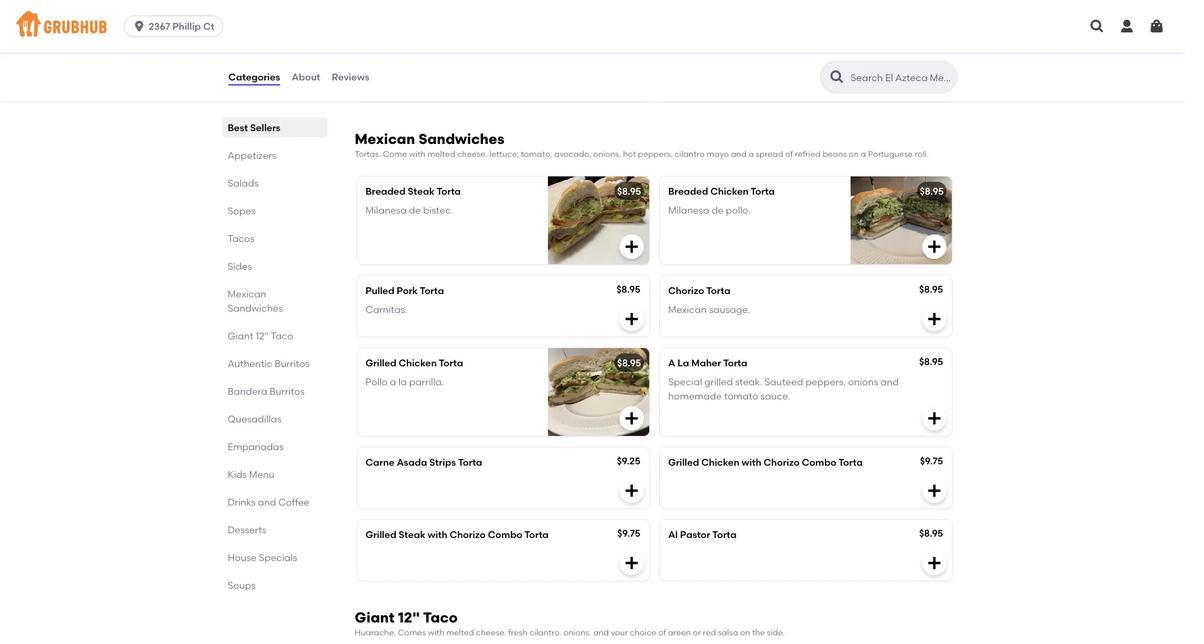 Task type: vqa. For each thing, say whether or not it's contained in the screenshot.
It: for &
no



Task type: describe. For each thing, give the bounding box(es) containing it.
$3.95
[[916, 49, 940, 60]]

grilled
[[705, 376, 733, 388]]

categories button
[[228, 53, 281, 101]]

house
[[228, 552, 257, 563]]

steak for torta
[[408, 185, 435, 197]]

mexican for mexican sandwiches tortas. come with melted cheese, lettuce, tomato, avocado, onions, hot peppers, cilantro mayo and a spread of refried beans on a portuguese roll.
[[355, 130, 415, 147]]

1 horizontal spatial a
[[749, 149, 754, 159]]

al
[[669, 529, 678, 540]]

potatoes.
[[391, 69, 435, 81]]

reviews
[[332, 71, 370, 83]]

bistec.
[[423, 205, 453, 216]]

sausage.
[[709, 304, 751, 315]]

pork
[[397, 285, 418, 296]]

phillip
[[173, 21, 201, 32]]

on
[[849, 149, 859, 159]]

taco inside tab
[[271, 330, 293, 341]]

search icon image
[[829, 69, 846, 85]]

breaded chicken torta image
[[851, 176, 953, 264]]

coffee
[[279, 496, 310, 508]]

and inside special grilled steak. sauteed peppers, onions and homemade tomato sauce.
[[881, 376, 899, 388]]

carne
[[366, 456, 395, 468]]

portuguese
[[869, 149, 913, 159]]

milanesa de pollo.
[[669, 205, 751, 216]]

fries
[[400, 50, 422, 61]]

1 horizontal spatial chorizo
[[669, 285, 705, 296]]

authentic burritos tab
[[228, 356, 322, 370]]

drinks and coffee tab
[[228, 495, 322, 509]]

chicken for pollo.
[[711, 185, 749, 197]]

bandera
[[228, 385, 267, 397]]

and left onions.
[[786, 69, 804, 81]]

strips
[[430, 456, 456, 468]]

tortas.
[[355, 149, 381, 159]]

salads tab
[[228, 176, 322, 190]]

desserts
[[228, 524, 267, 535]]

authentic
[[228, 358, 273, 369]]

steak.
[[735, 376, 763, 388]]

beans
[[823, 149, 847, 159]]

sellers
[[250, 122, 281, 133]]

breaded steak torta image
[[548, 176, 650, 264]]

with for grilled steak with chorizo combo torta
[[428, 529, 448, 540]]

burritos for authentic burritos
[[275, 358, 310, 369]]

chorizo torta
[[669, 285, 731, 296]]

carne asada strips torta
[[366, 456, 483, 468]]

parrilla.
[[409, 376, 444, 388]]

breaded chicken torta
[[669, 185, 775, 197]]

+
[[940, 49, 946, 60]]

tomato,
[[521, 149, 553, 159]]

best
[[228, 122, 248, 133]]

sopes
[[228, 205, 256, 216]]

a
[[669, 357, 676, 369]]

bandera burritos tab
[[228, 384, 322, 398]]

categories
[[228, 71, 280, 83]]

best sellers tab
[[228, 120, 322, 135]]

drinks
[[228, 496, 256, 508]]

mexican sausage.
[[669, 304, 751, 315]]

milanesa for milanesa de bistec.
[[366, 205, 407, 216]]

burritos for bandera burritos
[[270, 385, 305, 397]]

sopes tab
[[228, 203, 322, 218]]

giant 12" taco tab
[[228, 329, 322, 343]]

carnitas.
[[366, 304, 408, 315]]

giant 12" taco inside giant 12" taco tab
[[228, 330, 293, 341]]

desserts tab
[[228, 523, 322, 537]]

combo for grilled steak with chorizo combo torta
[[488, 529, 523, 540]]

with for grilled chicken with chorizo combo torta
[[742, 456, 762, 468]]

2367
[[149, 21, 170, 32]]

la
[[399, 376, 407, 388]]

hot
[[623, 149, 636, 159]]

mexican for mexican sandwiches
[[228, 288, 266, 299]]

fried potatoes.
[[366, 69, 435, 81]]

house specials tab
[[228, 550, 322, 564]]

dip made from tomatoes and onions.
[[669, 69, 839, 81]]

peppers, inside mexican sandwiches tortas. come with melted cheese, lettuce, tomato, avocado, onions, hot peppers, cilantro mayo and a spread of refried beans on a portuguese roll.
[[638, 149, 673, 159]]

chorizo for grilled chicken with chorizo combo torta
[[764, 456, 800, 468]]

cheese,
[[457, 149, 488, 159]]

house specials
[[228, 552, 297, 563]]

al pastor torta
[[669, 529, 737, 540]]

asada
[[397, 456, 427, 468]]

peppers, inside special grilled steak. sauteed peppers, onions and homemade tomato sauce.
[[806, 376, 846, 388]]

2 vertical spatial chicken
[[702, 456, 740, 468]]

de for pollo.
[[712, 205, 724, 216]]

pollo
[[366, 376, 388, 388]]

from
[[716, 69, 737, 81]]

tomato
[[724, 390, 759, 401]]

spread
[[756, 149, 784, 159]]

and inside tab
[[258, 496, 276, 508]]

2 horizontal spatial a
[[861, 149, 867, 159]]

breaded steak torta
[[366, 185, 461, 197]]

la
[[678, 357, 690, 369]]

salads
[[228, 177, 259, 189]]

special
[[669, 376, 703, 388]]

a la maher torta
[[669, 357, 748, 369]]

pollo.
[[726, 205, 751, 216]]

chips
[[717, 50, 744, 61]]

$9.75 for grilled steak with chorizo combo torta
[[618, 527, 641, 539]]

sauce.
[[761, 390, 791, 401]]

Search El Azteca Mexican Restaurant-Mahwah search field
[[850, 71, 953, 84]]

steak for with
[[399, 529, 426, 540]]

grilled for grilled chicken torta
[[366, 357, 397, 369]]

specials
[[259, 552, 297, 563]]

$4.25
[[616, 49, 641, 60]]

tomatoes
[[740, 69, 784, 81]]

1 horizontal spatial giant
[[355, 609, 395, 626]]

milanesa de bistec.
[[366, 205, 453, 216]]

de for bistec.
[[409, 205, 421, 216]]



Task type: locate. For each thing, give the bounding box(es) containing it.
and right onions
[[881, 376, 899, 388]]

1 horizontal spatial taco
[[423, 609, 458, 626]]

chicken for la
[[399, 357, 437, 369]]

mexican for mexican sausage.
[[669, 304, 707, 315]]

about
[[292, 71, 320, 83]]

onions,
[[594, 149, 621, 159]]

0 vertical spatial taco
[[271, 330, 293, 341]]

1 horizontal spatial de
[[712, 205, 724, 216]]

soups
[[228, 579, 256, 591]]

peppers,
[[638, 149, 673, 159], [806, 376, 846, 388]]

burritos up quesadillas tab
[[270, 385, 305, 397]]

1 vertical spatial steak
[[399, 529, 426, 540]]

2 horizontal spatial with
[[742, 456, 762, 468]]

0 vertical spatial 12"
[[256, 330, 269, 341]]

sandwiches inside mexican sandwiches tortas. come with melted cheese, lettuce, tomato, avocado, onions, hot peppers, cilantro mayo and a spread of refried beans on a portuguese roll.
[[419, 130, 505, 147]]

12" inside tab
[[256, 330, 269, 341]]

1 vertical spatial $9.75
[[618, 527, 641, 539]]

best sellers
[[228, 122, 281, 133]]

2 vertical spatial grilled
[[366, 529, 397, 540]]

breaded
[[366, 185, 406, 197], [669, 185, 709, 197]]

0 horizontal spatial combo
[[488, 529, 523, 540]]

mayo
[[707, 149, 729, 159]]

1 horizontal spatial mexican
[[355, 130, 415, 147]]

milanesa for milanesa de pollo.
[[669, 205, 710, 216]]

mexican inside mexican sandwiches
[[228, 288, 266, 299]]

quesadillas
[[228, 413, 282, 425]]

1 horizontal spatial 12"
[[398, 609, 420, 626]]

kids menu
[[228, 468, 275, 480]]

dip
[[669, 69, 684, 81]]

onions
[[849, 376, 879, 388]]

sandwiches
[[419, 130, 505, 147], [228, 302, 283, 314]]

grilled
[[366, 357, 397, 369], [669, 456, 699, 468], [366, 529, 397, 540]]

ct
[[203, 21, 215, 32]]

burritos down giant 12" taco tab at the bottom
[[275, 358, 310, 369]]

0 vertical spatial giant
[[228, 330, 254, 341]]

a left la
[[390, 376, 396, 388]]

mexican sandwiches tab
[[228, 287, 322, 315]]

breaded up "milanesa de bistec."
[[366, 185, 406, 197]]

2367 phillip ct
[[149, 21, 215, 32]]

1 vertical spatial mexican
[[228, 288, 266, 299]]

melted
[[428, 149, 456, 159]]

svg image
[[1090, 18, 1106, 34], [1119, 18, 1136, 34], [1149, 18, 1165, 34], [927, 76, 943, 92], [624, 238, 640, 255], [624, 410, 640, 426], [927, 410, 943, 426], [624, 555, 640, 571]]

0 vertical spatial grilled
[[366, 357, 397, 369]]

mexican down chorizo torta at the right of page
[[669, 304, 707, 315]]

0 horizontal spatial chorizo
[[450, 529, 486, 540]]

$9.75
[[921, 455, 944, 467], [618, 527, 641, 539]]

grilled for grilled steak with chorizo combo torta
[[366, 529, 397, 540]]

1 horizontal spatial combo
[[802, 456, 837, 468]]

main navigation navigation
[[0, 0, 1186, 53]]

0 vertical spatial peppers,
[[638, 149, 673, 159]]

salsa
[[669, 50, 694, 61]]

sandwiches inside mexican sandwiches tab
[[228, 302, 283, 314]]

kids
[[228, 468, 247, 480]]

0 horizontal spatial milanesa
[[366, 205, 407, 216]]

soups tab
[[228, 578, 322, 592]]

roll.
[[915, 149, 929, 159]]

of
[[786, 149, 793, 159]]

cilantro
[[675, 149, 705, 159]]

2 vertical spatial chorizo
[[450, 529, 486, 540]]

de down "breaded chicken torta"
[[712, 205, 724, 216]]

empanadas tab
[[228, 439, 322, 454]]

and
[[696, 50, 715, 61], [786, 69, 804, 81], [731, 149, 747, 159], [881, 376, 899, 388], [258, 496, 276, 508]]

1 horizontal spatial giant 12" taco
[[355, 609, 458, 626]]

about button
[[291, 53, 321, 101]]

sandwiches for mexican sandwiches tortas. come with melted cheese, lettuce, tomato, avocado, onions, hot peppers, cilantro mayo and a spread of refried beans on a portuguese roll.
[[419, 130, 505, 147]]

mexican inside mexican sandwiches tortas. come with melted cheese, lettuce, tomato, avocado, onions, hot peppers, cilantro mayo and a spread of refried beans on a portuguese roll.
[[355, 130, 415, 147]]

0 vertical spatial chicken
[[711, 185, 749, 197]]

0 vertical spatial steak
[[408, 185, 435, 197]]

breaded for breaded steak torta
[[366, 185, 406, 197]]

1 de from the left
[[409, 205, 421, 216]]

1 vertical spatial sandwiches
[[228, 302, 283, 314]]

1 milanesa from the left
[[366, 205, 407, 216]]

burritos inside bandera burritos tab
[[270, 385, 305, 397]]

$3.95 +
[[916, 49, 946, 60]]

0 horizontal spatial giant
[[228, 330, 254, 341]]

and right drinks
[[258, 496, 276, 508]]

combo
[[802, 456, 837, 468], [488, 529, 523, 540]]

pastor
[[680, 529, 711, 540]]

maher
[[692, 357, 722, 369]]

tacos
[[228, 233, 255, 244]]

1 horizontal spatial milanesa
[[669, 205, 710, 216]]

0 vertical spatial burritos
[[275, 358, 310, 369]]

sides
[[228, 260, 252, 272]]

1 horizontal spatial $9.75
[[921, 455, 944, 467]]

1 vertical spatial chorizo
[[764, 456, 800, 468]]

de down breaded steak torta
[[409, 205, 421, 216]]

0 horizontal spatial de
[[409, 205, 421, 216]]

mexican down "sides" on the left top of page
[[228, 288, 266, 299]]

pollo a la parrilla.
[[366, 376, 444, 388]]

sandwiches up cheese,
[[419, 130, 505, 147]]

combo for grilled chicken with chorizo combo torta
[[802, 456, 837, 468]]

breaded up the "milanesa de pollo."
[[669, 185, 709, 197]]

0 horizontal spatial mexican
[[228, 288, 266, 299]]

menu
[[249, 468, 275, 480]]

1 vertical spatial taco
[[423, 609, 458, 626]]

burritos inside authentic burritos tab
[[275, 358, 310, 369]]

svg image
[[133, 20, 146, 33], [927, 238, 943, 255], [624, 311, 640, 327], [927, 311, 943, 327], [624, 483, 640, 499], [927, 483, 943, 499], [927, 555, 943, 571]]

0 horizontal spatial taco
[[271, 330, 293, 341]]

1 vertical spatial combo
[[488, 529, 523, 540]]

1 vertical spatial 12"
[[398, 609, 420, 626]]

burritos
[[275, 358, 310, 369], [270, 385, 305, 397]]

lettuce,
[[490, 149, 519, 159]]

grilled chicken torta image
[[548, 348, 650, 436]]

1 vertical spatial burritos
[[270, 385, 305, 397]]

2 horizontal spatial chorizo
[[764, 456, 800, 468]]

0 horizontal spatial breaded
[[366, 185, 406, 197]]

0 horizontal spatial with
[[409, 149, 426, 159]]

refried
[[795, 149, 821, 159]]

mexican sandwiches tortas. come with melted cheese, lettuce, tomato, avocado, onions, hot peppers, cilantro mayo and a spread of refried beans on a portuguese roll.
[[355, 130, 929, 159]]

empanadas
[[228, 441, 284, 452]]

appetizers tab
[[228, 148, 322, 162]]

peppers, left onions
[[806, 376, 846, 388]]

grilled for grilled chicken with chorizo combo torta
[[669, 456, 699, 468]]

0 horizontal spatial peppers,
[[638, 149, 673, 159]]

onions.
[[807, 69, 839, 81]]

2 vertical spatial mexican
[[669, 304, 707, 315]]

1 vertical spatial peppers,
[[806, 376, 846, 388]]

salsa and chips
[[669, 50, 744, 61]]

0 horizontal spatial 12"
[[256, 330, 269, 341]]

2 milanesa from the left
[[669, 205, 710, 216]]

mexican up come
[[355, 130, 415, 147]]

12"
[[256, 330, 269, 341], [398, 609, 420, 626]]

0 vertical spatial $9.75
[[921, 455, 944, 467]]

pulled pork torta
[[366, 285, 444, 296]]

french
[[366, 50, 398, 61]]

and inside mexican sandwiches tortas. come with melted cheese, lettuce, tomato, avocado, onions, hot peppers, cilantro mayo and a spread of refried beans on a portuguese roll.
[[731, 149, 747, 159]]

torta
[[437, 185, 461, 197], [751, 185, 775, 197], [420, 285, 444, 296], [707, 285, 731, 296], [439, 357, 463, 369], [724, 357, 748, 369], [458, 456, 483, 468], [839, 456, 863, 468], [525, 529, 549, 540], [713, 529, 737, 540]]

tacos tab
[[228, 231, 322, 245]]

milanesa down "breaded chicken torta"
[[669, 205, 710, 216]]

2 vertical spatial with
[[428, 529, 448, 540]]

chorizo for grilled steak with chorizo combo torta
[[450, 529, 486, 540]]

with inside mexican sandwiches tortas. come with melted cheese, lettuce, tomato, avocado, onions, hot peppers, cilantro mayo and a spread of refried beans on a portuguese roll.
[[409, 149, 426, 159]]

sandwiches for mexican sandwiches
[[228, 302, 283, 314]]

giant
[[228, 330, 254, 341], [355, 609, 395, 626]]

0 vertical spatial with
[[409, 149, 426, 159]]

0 vertical spatial sandwiches
[[419, 130, 505, 147]]

2 breaded from the left
[[669, 185, 709, 197]]

come
[[383, 149, 407, 159]]

1 vertical spatial giant 12" taco
[[355, 609, 458, 626]]

1 horizontal spatial sandwiches
[[419, 130, 505, 147]]

giant inside tab
[[228, 330, 254, 341]]

a left spread
[[749, 149, 754, 159]]

with
[[409, 149, 426, 159], [742, 456, 762, 468], [428, 529, 448, 540]]

1 vertical spatial chicken
[[399, 357, 437, 369]]

mexican sandwiches
[[228, 288, 283, 314]]

0 vertical spatial mexican
[[355, 130, 415, 147]]

and up the made
[[696, 50, 715, 61]]

2 horizontal spatial mexican
[[669, 304, 707, 315]]

2367 phillip ct button
[[124, 16, 229, 37]]

sides tab
[[228, 259, 322, 273]]

1 horizontal spatial peppers,
[[806, 376, 846, 388]]

1 breaded from the left
[[366, 185, 406, 197]]

0 vertical spatial combo
[[802, 456, 837, 468]]

0 horizontal spatial a
[[390, 376, 396, 388]]

made
[[686, 69, 714, 81]]

grilled chicken with chorizo combo torta
[[669, 456, 863, 468]]

a right on
[[861, 149, 867, 159]]

svg image inside 2367 phillip ct button
[[133, 20, 146, 33]]

peppers, right the hot
[[638, 149, 673, 159]]

and right the mayo
[[731, 149, 747, 159]]

authentic burritos
[[228, 358, 310, 369]]

0 horizontal spatial $9.75
[[618, 527, 641, 539]]

sandwiches up giant 12" taco tab at the bottom
[[228, 302, 283, 314]]

1 vertical spatial giant
[[355, 609, 395, 626]]

kids menu tab
[[228, 467, 322, 481]]

1 vertical spatial with
[[742, 456, 762, 468]]

1 vertical spatial grilled
[[669, 456, 699, 468]]

0 vertical spatial giant 12" taco
[[228, 330, 293, 341]]

milanesa down breaded steak torta
[[366, 205, 407, 216]]

quesadillas tab
[[228, 412, 322, 426]]

appetizers
[[228, 149, 277, 161]]

0 horizontal spatial sandwiches
[[228, 302, 283, 314]]

breaded for breaded chicken torta
[[669, 185, 709, 197]]

sauteed
[[765, 376, 804, 388]]

pulled
[[366, 285, 395, 296]]

0 horizontal spatial giant 12" taco
[[228, 330, 293, 341]]

milanesa
[[366, 205, 407, 216], [669, 205, 710, 216]]

grilled steak with chorizo combo torta
[[366, 529, 549, 540]]

taco
[[271, 330, 293, 341], [423, 609, 458, 626]]

homemade
[[669, 390, 722, 401]]

fried
[[366, 69, 389, 81]]

drinks and coffee
[[228, 496, 310, 508]]

1 horizontal spatial breaded
[[669, 185, 709, 197]]

mexican
[[355, 130, 415, 147], [228, 288, 266, 299], [669, 304, 707, 315]]

2 de from the left
[[712, 205, 724, 216]]

1 horizontal spatial with
[[428, 529, 448, 540]]

0 vertical spatial chorizo
[[669, 285, 705, 296]]

$9.75 for grilled chicken with chorizo combo torta
[[921, 455, 944, 467]]

reviews button
[[331, 53, 370, 101]]



